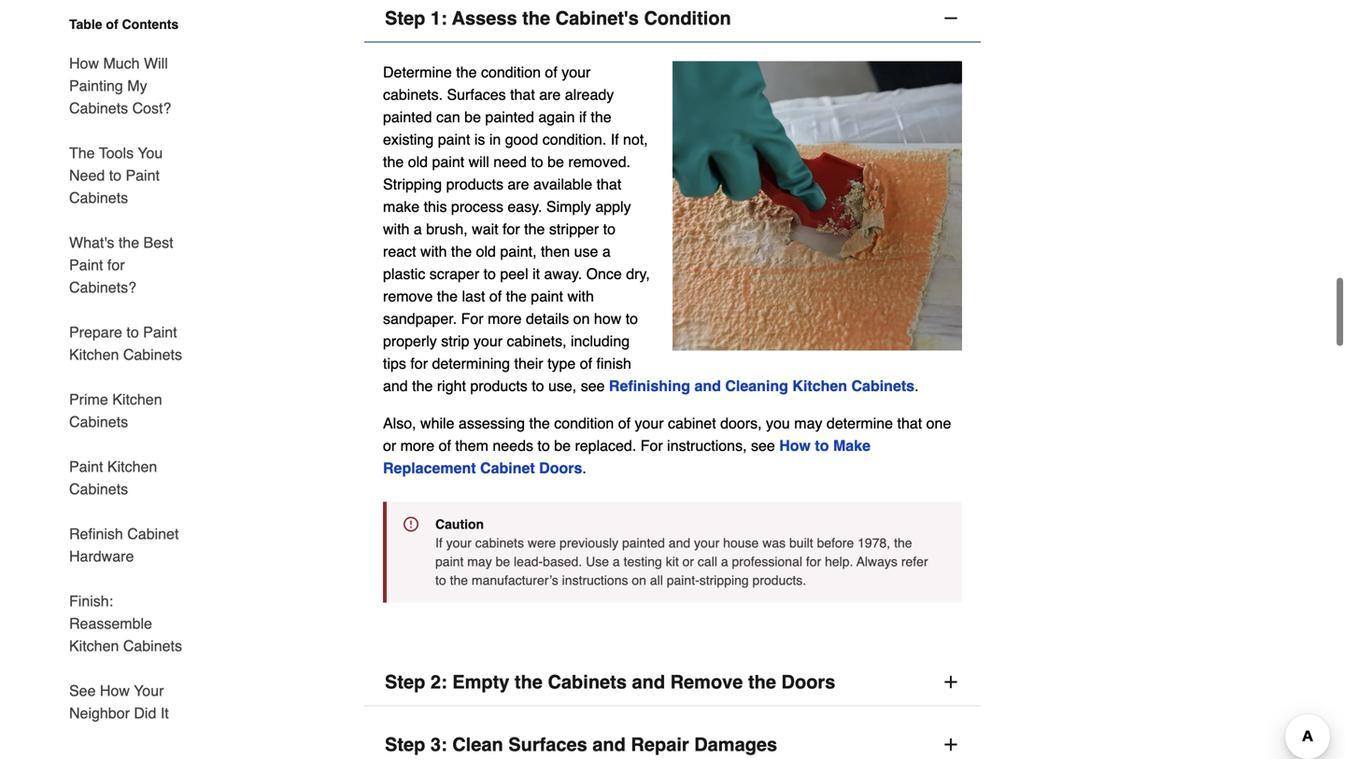 Task type: locate. For each thing, give the bounding box(es) containing it.
0 vertical spatial doors
[[539, 459, 582, 477]]

how up painting
[[69, 55, 99, 72]]

for down last
[[461, 310, 484, 327]]

0 vertical spatial surfaces
[[447, 86, 506, 103]]

to right needs
[[537, 437, 550, 454]]

1 horizontal spatial if
[[611, 131, 619, 148]]

cabinets up step 3: clean surfaces and repair damages
[[548, 671, 627, 693]]

1 vertical spatial on
[[632, 573, 646, 588]]

plus image
[[942, 735, 960, 754]]

may inside "also, while assessing the condition of your cabinet doors, you may determine that one or more of them needs to be replaced. for instructions, see"
[[794, 415, 822, 432]]

paint inside paint kitchen cabinets
[[69, 458, 103, 475]]

0 horizontal spatial if
[[435, 536, 443, 551]]

paint down you
[[126, 167, 160, 184]]

may
[[794, 415, 822, 432], [467, 554, 492, 569]]

condition down assess
[[481, 63, 541, 81]]

0 vertical spatial condition
[[481, 63, 541, 81]]

cabinets up prime kitchen cabinets link
[[123, 346, 182, 363]]

are up again
[[539, 86, 561, 103]]

that up good
[[510, 86, 535, 103]]

0 horizontal spatial painted
[[383, 108, 432, 126]]

prepare
[[69, 324, 122, 341]]

on left all
[[632, 573, 646, 588]]

0 vertical spatial or
[[383, 437, 396, 454]]

1978,
[[858, 536, 890, 551]]

also,
[[383, 415, 416, 432]]

call
[[698, 554, 717, 569]]

0 horizontal spatial more
[[400, 437, 434, 454]]

1 vertical spatial condition
[[554, 415, 614, 432]]

0 horizontal spatial see
[[581, 377, 605, 395]]

cabinets inside button
[[548, 671, 627, 693]]

to down 'apply'
[[603, 220, 616, 238]]

0 vertical spatial with
[[383, 220, 410, 238]]

cabinets down need at the left top of the page
[[69, 189, 128, 206]]

clean
[[452, 734, 503, 756]]

cabinet down needs
[[480, 459, 535, 477]]

step inside "button"
[[385, 734, 425, 756]]

stripper
[[549, 220, 599, 238]]

see
[[581, 377, 605, 395], [751, 437, 775, 454]]

for inside "also, while assessing the condition of your cabinet doors, you may determine that one or more of them needs to be replaced. for instructions, see"
[[641, 437, 663, 454]]

and inside "button"
[[593, 734, 626, 756]]

paint right prepare in the left top of the page
[[143, 324, 177, 341]]

step left 3:
[[385, 734, 425, 756]]

manufacturer's
[[472, 573, 558, 588]]

step left the 1:
[[385, 7, 425, 29]]

products down determining
[[470, 377, 528, 395]]

paint inside prepare to paint kitchen cabinets
[[143, 324, 177, 341]]

to inside "also, while assessing the condition of your cabinet doors, you may determine that one or more of them needs to be replaced. for instructions, see"
[[537, 437, 550, 454]]

and up cabinet on the bottom of page
[[694, 377, 721, 395]]

the right assess
[[522, 7, 550, 29]]

1 step from the top
[[385, 7, 425, 29]]

the up needs
[[529, 415, 550, 432]]

to
[[531, 153, 543, 170], [109, 167, 121, 184], [603, 220, 616, 238], [483, 265, 496, 282], [626, 310, 638, 327], [126, 324, 139, 341], [532, 377, 544, 395], [537, 437, 550, 454], [815, 437, 829, 454], [435, 573, 446, 588]]

cabinet up hardware on the left of the page
[[127, 525, 179, 543]]

surfaces
[[447, 86, 506, 103], [508, 734, 587, 756]]

determining
[[432, 355, 510, 372]]

that left 'one'
[[897, 415, 922, 432]]

minus image
[[942, 9, 960, 27]]

and down tips
[[383, 377, 408, 395]]

for inside "determine the condition of your cabinets. surfaces that are already painted can be painted again if the existing paint is in good condition. if not, the old paint will need to be removed. stripping products are available that make this process easy. simply apply with a brush, wait for the stripper to react with the old paint, then use a plastic scraper to peel it away. once dry, remove the last of the paint with sandpaper. for more details on how to properly strip your cabinets, including tips for determining their type of finish and the right products to use, see"
[[461, 310, 484, 327]]

how down you
[[779, 437, 811, 454]]

easy.
[[508, 198, 542, 215]]

your up already
[[562, 63, 591, 81]]

1 horizontal spatial cabinet
[[480, 459, 535, 477]]

more up cabinets,
[[488, 310, 522, 327]]

are
[[539, 86, 561, 103], [508, 175, 529, 193]]

remove
[[383, 288, 433, 305]]

cabinets inside prepare to paint kitchen cabinets
[[123, 346, 182, 363]]

and left repair
[[593, 734, 626, 756]]

with down brush,
[[420, 243, 447, 260]]

best
[[143, 234, 173, 251]]

cabinets down prime
[[69, 413, 128, 431]]

step left 2:
[[385, 671, 425, 693]]

may down cabinets
[[467, 554, 492, 569]]

cabinets up refinish
[[69, 481, 128, 498]]

condition up replaced.
[[554, 415, 614, 432]]

the tools you need to paint cabinets link
[[69, 131, 194, 220]]

0 horizontal spatial may
[[467, 554, 492, 569]]

step 2: empty the cabinets and remove the doors button
[[364, 659, 981, 707]]

1 horizontal spatial condition
[[554, 415, 614, 432]]

1 vertical spatial cabinet
[[127, 525, 179, 543]]

finish:
[[69, 593, 113, 610]]

use,
[[548, 377, 577, 395]]

cabinet inside refinish cabinet hardware
[[127, 525, 179, 543]]

and left remove
[[632, 671, 665, 693]]

cabinets up determine
[[851, 377, 915, 395]]

1 horizontal spatial are
[[539, 86, 561, 103]]

how inside how much will painting my cabinets cost?
[[69, 55, 99, 72]]

for up cabinets?
[[107, 256, 125, 274]]

simply
[[546, 198, 591, 215]]

be left replaced.
[[554, 437, 571, 454]]

0 vertical spatial how
[[69, 55, 99, 72]]

0 horizontal spatial .
[[582, 459, 586, 477]]

of right table
[[106, 17, 118, 32]]

built
[[789, 536, 813, 551]]

0 horizontal spatial or
[[383, 437, 396, 454]]

kitchen down prime kitchen cabinets link
[[107, 458, 157, 475]]

0 horizontal spatial for
[[461, 310, 484, 327]]

paint
[[126, 167, 160, 184], [69, 256, 103, 274], [143, 324, 177, 341], [69, 458, 103, 475]]

empty
[[452, 671, 509, 693]]

1 vertical spatial step
[[385, 671, 425, 693]]

repair
[[631, 734, 689, 756]]

products.
[[752, 573, 806, 588]]

my
[[127, 77, 147, 94]]

0 horizontal spatial condition
[[481, 63, 541, 81]]

kitchen up determine
[[792, 377, 847, 395]]

old
[[408, 153, 428, 170], [476, 243, 496, 260]]

condition
[[644, 7, 731, 29]]

kitchen inside prepare to paint kitchen cabinets
[[69, 346, 119, 363]]

and up 'kit'
[[669, 536, 690, 551]]

may right you
[[794, 415, 822, 432]]

0 vertical spatial products
[[446, 175, 503, 193]]

1 horizontal spatial for
[[641, 437, 663, 454]]

your down refinishing
[[635, 415, 664, 432]]

paint down what's
[[69, 256, 103, 274]]

0 vertical spatial may
[[794, 415, 822, 432]]

needs
[[493, 437, 533, 454]]

1 horizontal spatial more
[[488, 310, 522, 327]]

much
[[103, 55, 140, 72]]

painted inside caution if your cabinets were previously painted and your house was built before 1978, the paint may be lead-based. use a testing kit or call a professional for help. always refer to the manufacturer's instructions on all paint-stripping products.
[[622, 536, 665, 551]]

1 vertical spatial see
[[751, 437, 775, 454]]

if down caution
[[435, 536, 443, 551]]

0 vertical spatial old
[[408, 153, 428, 170]]

not,
[[623, 131, 648, 148]]

see
[[69, 682, 96, 700]]

refinishing and cleaning kitchen cabinets .
[[609, 377, 919, 395]]

good
[[505, 131, 538, 148]]

paint inside caution if your cabinets were previously painted and your house was built before 1978, the paint may be lead-based. use a testing kit or call a professional for help. always refer to the manufacturer's instructions on all paint-stripping products.
[[435, 554, 464, 569]]

or inside caution if your cabinets were previously painted and your house was built before 1978, the paint may be lead-based. use a testing kit or call a professional for help. always refer to the manufacturer's instructions on all paint-stripping products.
[[682, 554, 694, 569]]

of up replaced.
[[618, 415, 631, 432]]

again
[[538, 108, 575, 126]]

0 horizontal spatial are
[[508, 175, 529, 193]]

step 2: empty the cabinets and remove the doors
[[385, 671, 835, 693]]

to inside how to make replacement cabinet doors
[[815, 437, 829, 454]]

for inside what's the best paint for cabinets?
[[107, 256, 125, 274]]

paint-
[[667, 573, 699, 588]]

to down tools
[[109, 167, 121, 184]]

0 vertical spatial that
[[510, 86, 535, 103]]

see down you
[[751, 437, 775, 454]]

on left how
[[573, 310, 590, 327]]

0 vertical spatial on
[[573, 310, 590, 327]]

with up react
[[383, 220, 410, 238]]

and inside caution if your cabinets were previously painted and your house was built before 1978, the paint may be lead-based. use a testing kit or call a professional for help. always refer to the manufacturer's instructions on all paint-stripping products.
[[669, 536, 690, 551]]

cabinets inside paint kitchen cabinets
[[69, 481, 128, 498]]

that up 'apply'
[[596, 175, 621, 193]]

help.
[[825, 554, 853, 569]]

1 horizontal spatial may
[[794, 415, 822, 432]]

replaced.
[[575, 437, 636, 454]]

your up determining
[[474, 332, 503, 350]]

doors
[[539, 459, 582, 477], [781, 671, 835, 693]]

1 vertical spatial how
[[779, 437, 811, 454]]

doors inside button
[[781, 671, 835, 693]]

see how your neighbor did it
[[69, 682, 169, 722]]

1 vertical spatial old
[[476, 243, 496, 260]]

table of contents
[[69, 17, 179, 32]]

for down built
[[806, 554, 821, 569]]

1 vertical spatial more
[[400, 437, 434, 454]]

with down away.
[[567, 288, 594, 305]]

cabinet inside how to make replacement cabinet doors
[[480, 459, 535, 477]]

if left not,
[[611, 131, 619, 148]]

1 vertical spatial if
[[435, 536, 443, 551]]

on inside caution if your cabinets were previously painted and your house was built before 1978, the paint may be lead-based. use a testing kit or call a professional for help. always refer to the manufacturer's instructions on all paint-stripping products.
[[632, 573, 646, 588]]

kitchen
[[69, 346, 119, 363], [792, 377, 847, 395], [112, 391, 162, 408], [107, 458, 157, 475], [69, 638, 119, 655]]

cabinets up your
[[123, 638, 182, 655]]

peel
[[500, 265, 528, 282]]

if inside "determine the condition of your cabinets. surfaces that are already painted can be painted again if the existing paint is in good condition. if not, the old paint will need to be removed. stripping products are available that make this process easy. simply apply with a brush, wait for the stripper to react with the old paint, then use a plastic scraper to peel it away. once dry, remove the last of the paint with sandpaper. for more details on how to properly strip your cabinets, including tips for determining their type of finish and the right products to use, see"
[[611, 131, 619, 148]]

step
[[385, 7, 425, 29], [385, 671, 425, 693], [385, 734, 425, 756]]

1 horizontal spatial painted
[[485, 108, 534, 126]]

0 horizontal spatial surfaces
[[447, 86, 506, 103]]

1 vertical spatial for
[[641, 437, 663, 454]]

kitchen down prepare in the left top of the page
[[69, 346, 119, 363]]

2 horizontal spatial that
[[897, 415, 922, 432]]

more inside "determine the condition of your cabinets. surfaces that are already painted can be painted again if the existing paint is in good condition. if not, the old paint will need to be removed. stripping products are available that make this process easy. simply apply with a brush, wait for the stripper to react with the old paint, then use a plastic scraper to peel it away. once dry, remove the last of the paint with sandpaper. for more details on how to properly strip your cabinets, including tips for determining their type of finish and the right products to use, see"
[[488, 310, 522, 327]]

surfaces up can
[[447, 86, 506, 103]]

and inside button
[[632, 671, 665, 693]]

and
[[383, 377, 408, 395], [694, 377, 721, 395], [669, 536, 690, 551], [632, 671, 665, 693], [593, 734, 626, 756]]

neighbor
[[69, 705, 130, 722]]

all
[[650, 573, 663, 588]]

1 vertical spatial are
[[508, 175, 529, 193]]

you
[[138, 144, 163, 162]]

cabinets down painting
[[69, 99, 128, 117]]

paint down caution
[[435, 554, 464, 569]]

be up available
[[547, 153, 564, 170]]

1 horizontal spatial see
[[751, 437, 775, 454]]

react
[[383, 243, 416, 260]]

away.
[[544, 265, 582, 282]]

stripping
[[383, 175, 442, 193]]

on inside "determine the condition of your cabinets. surfaces that are already painted can be painted again if the existing paint is in good condition. if not, the old paint will need to be removed. stripping products are available that make this process easy. simply apply with a brush, wait for the stripper to react with the old paint, then use a plastic scraper to peel it away. once dry, remove the last of the paint with sandpaper. for more details on how to properly strip your cabinets, including tips for determining their type of finish and the right products to use, see"
[[573, 310, 590, 327]]

2 horizontal spatial with
[[567, 288, 594, 305]]

cabinet's
[[555, 7, 639, 29]]

1 vertical spatial or
[[682, 554, 694, 569]]

0 vertical spatial cabinet
[[480, 459, 535, 477]]

0 horizontal spatial doors
[[539, 459, 582, 477]]

the inside what's the best paint for cabinets?
[[118, 234, 139, 251]]

0 vertical spatial are
[[539, 86, 561, 103]]

3 step from the top
[[385, 734, 425, 756]]

see inside "also, while assessing the condition of your cabinet doors, you may determine that one or more of them needs to be replaced. for instructions, see"
[[751, 437, 775, 454]]

products up the process
[[446, 175, 503, 193]]

right
[[437, 377, 466, 395]]

are up the easy.
[[508, 175, 529, 193]]

how inside how to make replacement cabinet doors
[[779, 437, 811, 454]]

1 horizontal spatial or
[[682, 554, 694, 569]]

1 vertical spatial surfaces
[[508, 734, 587, 756]]

can
[[436, 108, 460, 126]]

how inside see how your neighbor did it
[[100, 682, 130, 700]]

kitchen down reassemble
[[69, 638, 119, 655]]

did
[[134, 705, 156, 722]]

0 horizontal spatial cabinet
[[127, 525, 179, 543]]

see right use,
[[581, 377, 605, 395]]

if
[[611, 131, 619, 148], [435, 536, 443, 551]]

painted up testing
[[622, 536, 665, 551]]

1 vertical spatial that
[[596, 175, 621, 193]]

the right remove
[[748, 671, 776, 693]]

1 horizontal spatial doors
[[781, 671, 835, 693]]

for
[[461, 310, 484, 327], [641, 437, 663, 454]]

0 vertical spatial see
[[581, 377, 605, 395]]

2 step from the top
[[385, 671, 425, 693]]

table of contents element
[[54, 15, 194, 725]]

1 vertical spatial with
[[420, 243, 447, 260]]

0 vertical spatial if
[[611, 131, 619, 148]]

more up the replacement
[[400, 437, 434, 454]]

2 vertical spatial how
[[100, 682, 130, 700]]

1 vertical spatial .
[[582, 459, 586, 477]]

how for much
[[69, 55, 99, 72]]

0 horizontal spatial on
[[573, 310, 590, 327]]

painted up good
[[485, 108, 534, 126]]

how for to
[[779, 437, 811, 454]]

to down caution
[[435, 573, 446, 588]]

paint inside what's the best paint for cabinets?
[[69, 256, 103, 274]]

also, while assessing the condition of your cabinet doors, you may determine that one or more of them needs to be replaced. for instructions, see
[[383, 415, 951, 454]]

painted up the existing
[[383, 108, 432, 126]]

if
[[579, 108, 587, 126]]

surfaces right clean
[[508, 734, 587, 756]]

paint kitchen cabinets
[[69, 458, 157, 498]]

1 vertical spatial doors
[[781, 671, 835, 693]]

1 horizontal spatial on
[[632, 573, 646, 588]]

your inside "also, while assessing the condition of your cabinet doors, you may determine that one or more of them needs to be replaced. for instructions, see"
[[635, 415, 664, 432]]

old down wait
[[476, 243, 496, 260]]

2 horizontal spatial painted
[[622, 536, 665, 551]]

or down also,
[[383, 437, 396, 454]]

2:
[[431, 671, 447, 693]]

paint kitchen cabinets link
[[69, 445, 194, 512]]

1 horizontal spatial with
[[420, 243, 447, 260]]

2 vertical spatial step
[[385, 734, 425, 756]]

of right type
[[580, 355, 592, 372]]

the inside "also, while assessing the condition of your cabinet doors, you may determine that one or more of them needs to be replaced. for instructions, see"
[[529, 415, 550, 432]]

be down cabinets
[[496, 554, 510, 569]]

old up stripping
[[408, 153, 428, 170]]

for right replaced.
[[641, 437, 663, 454]]

painted
[[383, 108, 432, 126], [485, 108, 534, 126], [622, 536, 665, 551]]

1 horizontal spatial surfaces
[[508, 734, 587, 756]]

a
[[414, 220, 422, 238], [602, 243, 611, 260], [613, 554, 620, 569], [721, 554, 728, 569]]

1 vertical spatial may
[[467, 554, 492, 569]]

paint down prime kitchen cabinets
[[69, 458, 103, 475]]

step for step 2: empty the cabinets and remove the doors
[[385, 671, 425, 693]]

what's
[[69, 234, 114, 251]]

1 horizontal spatial .
[[915, 377, 919, 395]]

2 vertical spatial that
[[897, 415, 922, 432]]

1 horizontal spatial that
[[596, 175, 621, 193]]

0 vertical spatial step
[[385, 7, 425, 29]]

the left right
[[412, 377, 433, 395]]

cabinets.
[[383, 86, 443, 103]]

or
[[383, 437, 396, 454], [682, 554, 694, 569]]

to right how
[[626, 310, 638, 327]]

0 vertical spatial for
[[461, 310, 484, 327]]

kitchen right prime
[[112, 391, 162, 408]]

0 vertical spatial more
[[488, 310, 522, 327]]

condition
[[481, 63, 541, 81], [554, 415, 614, 432]]

while
[[420, 415, 454, 432]]



Task type: describe. For each thing, give the bounding box(es) containing it.
condition inside "also, while assessing the condition of your cabinet doors, you may determine that one or more of them needs to be replaced. for instructions, see"
[[554, 415, 614, 432]]

available
[[533, 175, 592, 193]]

paint left will on the left
[[432, 153, 464, 170]]

finish
[[596, 355, 631, 372]]

damages
[[694, 734, 777, 756]]

cabinets,
[[507, 332, 567, 350]]

painting
[[69, 77, 123, 94]]

before
[[817, 536, 854, 551]]

plus image
[[942, 673, 960, 692]]

scraper
[[429, 265, 479, 282]]

them
[[455, 437, 488, 454]]

step 3: clean surfaces and repair damages
[[385, 734, 777, 756]]

0 horizontal spatial that
[[510, 86, 535, 103]]

professional
[[732, 554, 802, 569]]

how to make replacement cabinet doors link
[[383, 437, 871, 477]]

were
[[528, 536, 556, 551]]

doors,
[[720, 415, 762, 432]]

3:
[[431, 734, 447, 756]]

lead-
[[514, 554, 543, 569]]

dry,
[[626, 265, 650, 282]]

hardware
[[69, 548, 134, 565]]

step for step 1: assess the cabinet's condition
[[385, 7, 425, 29]]

1 horizontal spatial old
[[476, 243, 496, 260]]

cleaning
[[725, 377, 788, 395]]

if inside caution if your cabinets were previously painted and your house was built before 1978, the paint may be lead-based. use a testing kit or call a professional for help. always refer to the manufacturer's instructions on all paint-stripping products.
[[435, 536, 443, 551]]

use
[[574, 243, 598, 260]]

tips
[[383, 355, 406, 372]]

to inside prepare to paint kitchen cabinets
[[126, 324, 139, 341]]

cabinets inside prime kitchen cabinets
[[69, 413, 128, 431]]

tools
[[99, 144, 134, 162]]

to right need
[[531, 153, 543, 170]]

apply
[[595, 198, 631, 215]]

assess
[[452, 7, 517, 29]]

refer
[[901, 554, 928, 569]]

caution if your cabinets were previously painted and your house was built before 1978, the paint may be lead-based. use a testing kit or call a professional for help. always refer to the manufacturer's instructions on all paint-stripping products.
[[435, 517, 928, 588]]

the down scraper
[[437, 288, 458, 305]]

make
[[833, 437, 871, 454]]

condition.
[[542, 131, 606, 148]]

cost?
[[132, 99, 171, 117]]

for inside caution if your cabinets were previously painted and your house was built before 1978, the paint may be lead-based. use a testing kit or call a professional for help. always refer to the manufacturer's instructions on all paint-stripping products.
[[806, 554, 821, 569]]

use
[[586, 554, 609, 569]]

it
[[161, 705, 169, 722]]

house
[[723, 536, 759, 551]]

may inside caution if your cabinets were previously painted and your house was built before 1978, the paint may be lead-based. use a testing kit or call a professional for help. always refer to the manufacturer's instructions on all paint-stripping products.
[[467, 554, 492, 569]]

what's the best paint for cabinets? link
[[69, 220, 194, 310]]

0 vertical spatial .
[[915, 377, 919, 395]]

of down while on the bottom
[[439, 437, 451, 454]]

1 vertical spatial products
[[470, 377, 528, 395]]

wait
[[472, 220, 498, 238]]

to inside the tools you need to paint cabinets
[[109, 167, 121, 184]]

your down caution
[[446, 536, 472, 551]]

your
[[134, 682, 164, 700]]

refinish
[[69, 525, 123, 543]]

to down their
[[532, 377, 544, 395]]

refinishing and cleaning kitchen cabinets link
[[609, 377, 915, 395]]

need
[[69, 167, 105, 184]]

for up paint,
[[503, 220, 520, 238]]

2 vertical spatial with
[[567, 288, 594, 305]]

the up can
[[456, 63, 477, 81]]

step for step 3: clean surfaces and repair damages
[[385, 734, 425, 756]]

to inside caution if your cabinets were previously painted and your house was built before 1978, the paint may be lead-based. use a testing kit or call a professional for help. always refer to the manufacturer's instructions on all paint-stripping products.
[[435, 573, 446, 588]]

0 horizontal spatial old
[[408, 153, 428, 170]]

surfaces inside "button"
[[508, 734, 587, 756]]

instructions
[[562, 573, 628, 588]]

kit
[[666, 554, 679, 569]]

cabinets inside how much will painting my cabinets cost?
[[69, 99, 128, 117]]

properly
[[383, 332, 437, 350]]

the
[[69, 144, 95, 162]]

the down peel
[[506, 288, 527, 305]]

caution
[[435, 517, 484, 532]]

be inside caution if your cabinets were previously painted and your house was built before 1978, the paint may be lead-based. use a testing kit or call a professional for help. always refer to the manufacturer's instructions on all paint-stripping products.
[[496, 554, 510, 569]]

the down the existing
[[383, 153, 404, 170]]

the down caution
[[450, 573, 468, 588]]

the up scraper
[[451, 243, 472, 260]]

prime
[[69, 391, 108, 408]]

will
[[469, 153, 489, 170]]

how much will painting my cabinets cost? link
[[69, 41, 194, 131]]

this
[[424, 198, 447, 215]]

the right the if
[[591, 108, 611, 126]]

that inside "also, while assessing the condition of your cabinet doors, you may determine that one or more of them needs to be replaced. for instructions, see"
[[897, 415, 922, 432]]

for down properly
[[410, 355, 428, 372]]

previously
[[560, 536, 618, 551]]

paint up details
[[531, 288, 563, 305]]

type
[[547, 355, 576, 372]]

was
[[762, 536, 786, 551]]

the right the empty
[[515, 671, 543, 693]]

cabinets inside finish: reassemble kitchen cabinets
[[123, 638, 182, 655]]

see inside "determine the condition of your cabinets. surfaces that are already painted can be painted again if the existing paint is in good condition. if not, the old paint will need to be removed. stripping products are available that make this process easy. simply apply with a brush, wait for the stripper to react with the old paint, then use a plastic scraper to peel it away. once dry, remove the last of the paint with sandpaper. for more details on how to properly strip your cabinets, including tips for determining their type of finish and the right products to use, see"
[[581, 377, 605, 395]]

strip
[[441, 332, 469, 350]]

paint down can
[[438, 131, 470, 148]]

step 1: assess the cabinet's condition
[[385, 7, 731, 29]]

and inside "determine the condition of your cabinets. surfaces that are already painted can be painted again if the existing paint is in good condition. if not, the old paint will need to be removed. stripping products are available that make this process easy. simply apply with a brush, wait for the stripper to react with the old paint, then use a plastic scraper to peel it away. once dry, remove the last of the paint with sandpaper. for more details on how to properly strip your cabinets, including tips for determining their type of finish and the right products to use, see"
[[383, 377, 408, 395]]

see how your neighbor did it link
[[69, 669, 194, 725]]

how to make replacement cabinet doors
[[383, 437, 871, 477]]

contents
[[122, 17, 179, 32]]

0 horizontal spatial with
[[383, 220, 410, 238]]

be up is
[[464, 108, 481, 126]]

step 1: assess the cabinet's condition button
[[364, 0, 981, 42]]

error image
[[404, 517, 418, 532]]

kitchen inside finish: reassemble kitchen cabinets
[[69, 638, 119, 655]]

refinish cabinet hardware link
[[69, 512, 194, 579]]

plastic
[[383, 265, 425, 282]]

the down the easy.
[[524, 220, 545, 238]]

a person using paint stripper. image
[[673, 61, 962, 351]]

be inside "also, while assessing the condition of your cabinet doors, you may determine that one or more of them needs to be replaced. for instructions, see"
[[554, 437, 571, 454]]

doors inside how to make replacement cabinet doors
[[539, 459, 582, 477]]

of right last
[[489, 288, 502, 305]]

1:
[[431, 7, 447, 29]]

the tools you need to paint cabinets
[[69, 144, 163, 206]]

condition inside "determine the condition of your cabinets. surfaces that are already painted can be painted again if the existing paint is in good condition. if not, the old paint will need to be removed. stripping products are available that make this process easy. simply apply with a brush, wait for the stripper to react with the old paint, then use a plastic scraper to peel it away. once dry, remove the last of the paint with sandpaper. for more details on how to properly strip your cabinets, including tips for determining their type of finish and the right products to use, see"
[[481, 63, 541, 81]]

how much will painting my cabinets cost?
[[69, 55, 171, 117]]

refinish cabinet hardware
[[69, 525, 179, 565]]

in
[[489, 131, 501, 148]]

will
[[144, 55, 168, 72]]

of up again
[[545, 63, 557, 81]]

prime kitchen cabinets link
[[69, 377, 194, 445]]

kitchen inside paint kitchen cabinets
[[107, 458, 157, 475]]

more inside "also, while assessing the condition of your cabinet doors, you may determine that one or more of them needs to be replaced. for instructions, see"
[[400, 437, 434, 454]]

what's the best paint for cabinets?
[[69, 234, 173, 296]]

including
[[571, 332, 630, 350]]

is
[[474, 131, 485, 148]]

or inside "also, while assessing the condition of your cabinet doors, you may determine that one or more of them needs to be replaced. for instructions, see"
[[383, 437, 396, 454]]

assessing
[[459, 415, 525, 432]]

your up call
[[694, 536, 720, 551]]

remove
[[670, 671, 743, 693]]

determine
[[827, 415, 893, 432]]

the up refer
[[894, 536, 912, 551]]

it
[[533, 265, 540, 282]]

finish: reassemble kitchen cabinets
[[69, 593, 182, 655]]

always
[[857, 554, 898, 569]]

refinishing
[[609, 377, 690, 395]]

kitchen inside prime kitchen cabinets
[[112, 391, 162, 408]]

details
[[526, 310, 569, 327]]

removed.
[[568, 153, 631, 170]]

cabinets inside the tools you need to paint cabinets
[[69, 189, 128, 206]]

finish: reassemble kitchen cabinets link
[[69, 579, 194, 669]]

to left peel
[[483, 265, 496, 282]]

paint inside the tools you need to paint cabinets
[[126, 167, 160, 184]]

surfaces inside "determine the condition of your cabinets. surfaces that are already painted can be painted again if the existing paint is in good condition. if not, the old paint will need to be removed. stripping products are available that make this process easy. simply apply with a brush, wait for the stripper to react with the old paint, then use a plastic scraper to peel it away. once dry, remove the last of the paint with sandpaper. for more details on how to properly strip your cabinets, including tips for determining their type of finish and the right products to use, see"
[[447, 86, 506, 103]]



Task type: vqa. For each thing, say whether or not it's contained in the screenshot.
arrow up icon
no



